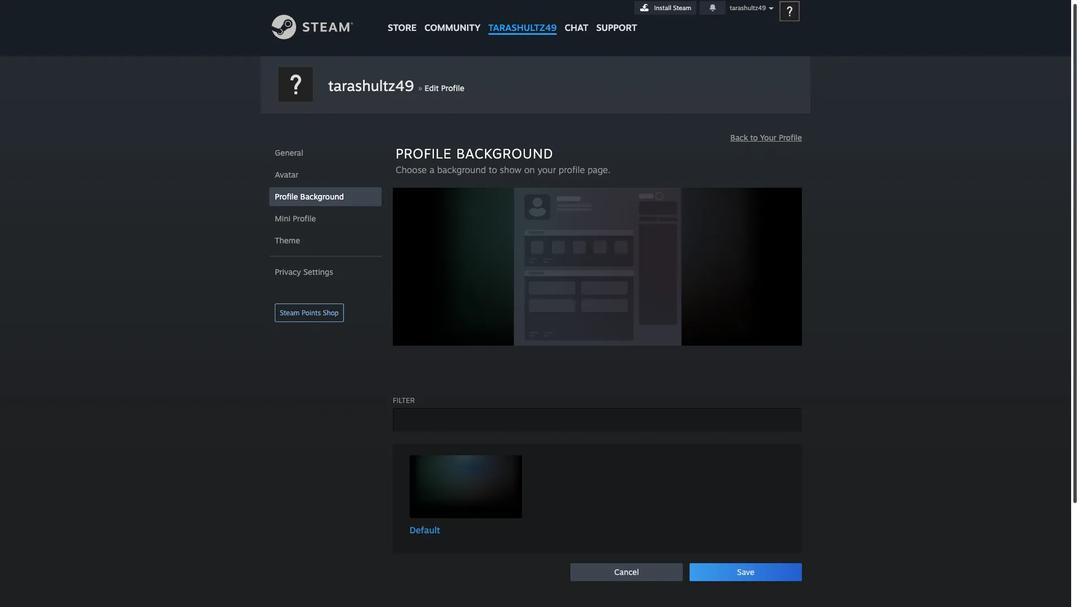 Task type: vqa. For each thing, say whether or not it's contained in the screenshot.
General
yes



Task type: locate. For each thing, give the bounding box(es) containing it.
privacy
[[275, 267, 301, 277]]

steam inside 'link'
[[280, 309, 300, 317]]

tarashultz49 link left »
[[328, 76, 414, 94]]

settings
[[303, 267, 333, 277]]

1 horizontal spatial background
[[456, 145, 554, 162]]

background
[[456, 145, 554, 162], [300, 192, 344, 201]]

0 vertical spatial background
[[456, 145, 554, 162]]

2 horizontal spatial tarashultz49
[[730, 4, 766, 12]]

back
[[731, 133, 748, 142]]

profile
[[559, 164, 585, 175]]

a
[[430, 164, 435, 175]]

0 vertical spatial steam
[[673, 4, 692, 12]]

0 vertical spatial tarashultz49 link
[[485, 0, 561, 39]]

None text field
[[393, 408, 802, 432]]

steam left points at left bottom
[[280, 309, 300, 317]]

profile
[[441, 83, 464, 93], [779, 133, 802, 142], [396, 145, 452, 162], [275, 192, 298, 201], [293, 214, 316, 223]]

0 horizontal spatial steam
[[280, 309, 300, 317]]

0 horizontal spatial tarashultz49
[[328, 76, 414, 94]]

0 vertical spatial to
[[751, 133, 758, 142]]

to inside profile background choose a background to show on your profile page.
[[489, 164, 497, 175]]

background inside profile background choose a background to show on your profile page.
[[456, 145, 554, 162]]

install steam link
[[635, 1, 697, 15]]

tarashultz49 link left chat
[[485, 0, 561, 39]]

0 vertical spatial tarashultz49
[[730, 4, 766, 12]]

your
[[760, 133, 777, 142]]

profile up a at the top left of the page
[[396, 145, 452, 162]]

mini profile link
[[269, 209, 382, 228]]

shop
[[323, 309, 339, 317]]

2 vertical spatial tarashultz49
[[328, 76, 414, 94]]

1 vertical spatial tarashultz49
[[488, 22, 557, 33]]

1 vertical spatial background
[[300, 192, 344, 201]]

steam right install
[[673, 4, 692, 12]]

0 horizontal spatial to
[[489, 164, 497, 175]]

1 horizontal spatial tarashultz49 link
[[485, 0, 561, 39]]

1 vertical spatial steam
[[280, 309, 300, 317]]

your
[[538, 164, 556, 175]]

tarashultz49 link
[[485, 0, 561, 39], [328, 76, 414, 94]]

to left your
[[751, 133, 758, 142]]

back to your profile
[[731, 133, 802, 142]]

choose
[[396, 164, 427, 175]]

background
[[437, 164, 486, 175]]

0 horizontal spatial tarashultz49 link
[[328, 76, 414, 94]]

1 horizontal spatial to
[[751, 133, 758, 142]]

steam
[[673, 4, 692, 12], [280, 309, 300, 317]]

profile right 'edit'
[[441, 83, 464, 93]]

to left 'show'
[[489, 164, 497, 175]]

to
[[751, 133, 758, 142], [489, 164, 497, 175]]

on
[[524, 164, 535, 175]]

screen
[[425, 355, 450, 364]]

privacy settings link
[[269, 263, 382, 282]]

cancel button
[[571, 563, 683, 581]]

1 vertical spatial to
[[489, 164, 497, 175]]

tarashultz49
[[730, 4, 766, 12], [488, 22, 557, 33], [328, 76, 414, 94]]

profile background
[[275, 192, 344, 201]]

theme
[[275, 236, 300, 245]]

profile inside tarashultz49 » edit profile
[[441, 83, 464, 93]]

steam points shop link
[[275, 304, 344, 322]]

1 vertical spatial tarashultz49 link
[[328, 76, 414, 94]]

0 horizontal spatial background
[[300, 192, 344, 201]]

cancel
[[615, 567, 639, 577]]

background up 'show'
[[456, 145, 554, 162]]

community link
[[421, 0, 485, 39]]

background down 'avatar' 'link'
[[300, 192, 344, 201]]



Task type: describe. For each thing, give the bounding box(es) containing it.
general link
[[269, 143, 382, 162]]

profile background link
[[269, 187, 382, 206]]

profile right mini
[[293, 214, 316, 223]]

store
[[388, 22, 417, 33]]

profile right your
[[779, 133, 802, 142]]

back to your profile link
[[731, 133, 802, 142]]

mini
[[275, 214, 291, 223]]

privacy settings
[[275, 267, 333, 277]]

default
[[410, 525, 440, 536]]

avatar link
[[269, 165, 382, 184]]

theme link
[[269, 231, 382, 250]]

profile background choose a background to show on your profile page.
[[396, 145, 611, 175]]

filter
[[393, 396, 415, 405]]

general
[[275, 148, 303, 157]]

install
[[654, 4, 672, 12]]

edit profile link
[[425, 83, 464, 93]]

support
[[596, 22, 637, 33]]

full screen
[[410, 355, 450, 364]]

»
[[418, 82, 422, 93]]

full
[[410, 355, 423, 364]]

support link
[[593, 0, 641, 36]]

mini profile
[[275, 214, 316, 223]]

save
[[737, 567, 755, 577]]

show
[[500, 164, 522, 175]]

community
[[425, 22, 481, 33]]

profile inside profile background choose a background to show on your profile page.
[[396, 145, 452, 162]]

avatar
[[275, 170, 299, 179]]

1 horizontal spatial steam
[[673, 4, 692, 12]]

1 horizontal spatial tarashultz49
[[488, 22, 557, 33]]

tarashultz49 » edit profile
[[328, 76, 464, 94]]

steam points shop
[[280, 309, 339, 317]]

save button
[[690, 563, 802, 581]]

install steam
[[654, 4, 692, 12]]

profile down avatar at the left of the page
[[275, 192, 298, 201]]

edit
[[425, 83, 439, 93]]

chat link
[[561, 0, 593, 36]]

background for profile background
[[300, 192, 344, 201]]

background for profile background choose a background to show on your profile page.
[[456, 145, 554, 162]]

page.
[[588, 164, 611, 175]]

points
[[302, 309, 321, 317]]

chat
[[565, 22, 589, 33]]

store link
[[384, 0, 421, 39]]



